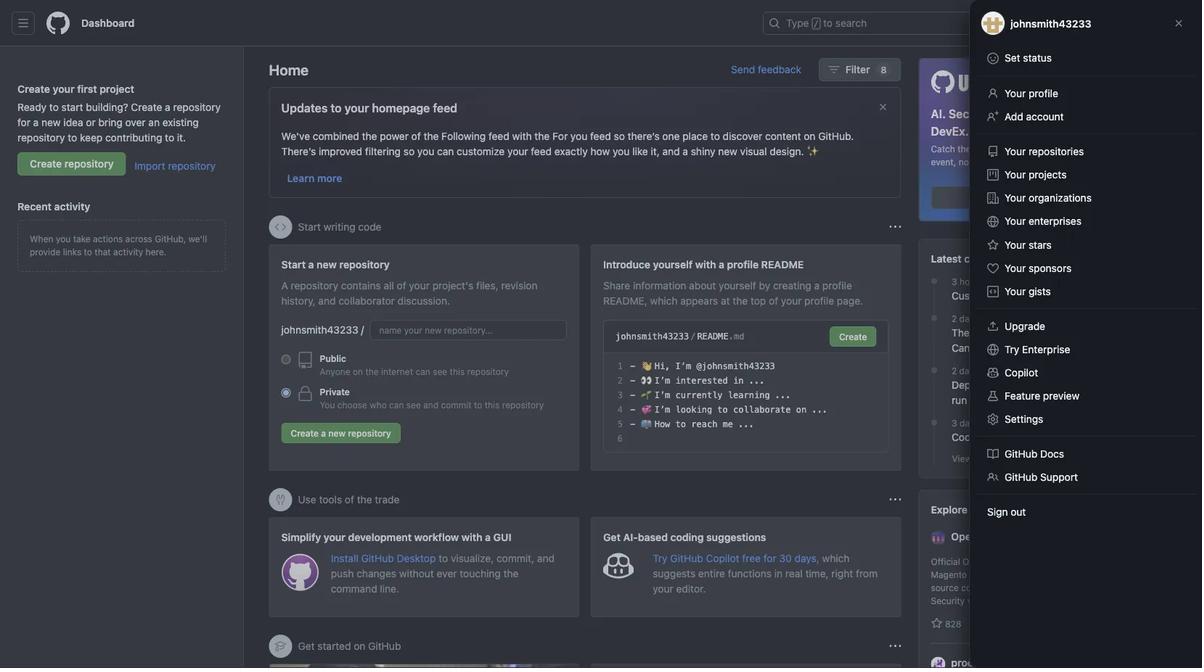 Task type: vqa. For each thing, say whether or not it's contained in the screenshot.
sign out
yes



Task type: locate. For each thing, give the bounding box(es) containing it.
create repository
[[30, 158, 114, 170]]

creating
[[773, 280, 812, 292]]

a inside create a new repository "button"
[[321, 428, 326, 439]]

0 vertical spatial close image
[[1173, 17, 1185, 29]]

repository down it.
[[168, 160, 216, 172]]

migrate
[[1075, 557, 1106, 568]]

1 horizontal spatial for
[[764, 553, 777, 565]]

your stars link
[[982, 234, 1191, 257]]

0 vertical spatial lts
[[1010, 557, 1025, 568]]

|
[[1070, 557, 1073, 568], [1148, 584, 1151, 594]]

to up ever
[[439, 553, 448, 565]]

1 horizontal spatial from
[[1014, 144, 1033, 154]]

free down community
[[998, 584, 1015, 594]]

2 for the github enterprise server 3.11 release candidate is available
[[952, 314, 957, 324]]

introduce yourself with a profile readme
[[603, 259, 804, 270]]

australia
[[1121, 432, 1162, 444]]

currently
[[676, 391, 723, 401]]

0 horizontal spatial try
[[653, 553, 668, 565]]

github inside simplify your development workflow with a gui element
[[361, 553, 394, 565]]

1 vertical spatial now
[[1055, 192, 1075, 204]]

days inside 2 days ago dependabot will no longer automatically re- run failed jobs when package manifest changes
[[960, 366, 979, 377]]

1 vertical spatial yourself
[[719, 280, 756, 292]]

your up discussion.
[[409, 280, 430, 292]]

1 vertical spatial see
[[407, 400, 421, 410]]

to right the how
[[676, 420, 686, 430]]

coding
[[671, 532, 704, 544]]

1 vertical spatial copilot
[[706, 553, 740, 565]]

changes
[[965, 253, 1006, 265], [952, 410, 992, 422], [357, 568, 396, 580]]

github down →
[[1005, 472, 1038, 484]]

/ down collaborator
[[361, 324, 364, 336]]

7 your from the top
[[1005, 263, 1026, 274]]

x image
[[878, 101, 889, 113]]

codespaces prebuilds new region: australia link
[[952, 430, 1165, 446]]

1 vertical spatial free
[[998, 584, 1015, 594]]

3 inside 1 - 👋 hi, i'm @johnsmith43233 2 - 👀 i'm interested in ... 3 - 🌱 i'm currently learning ... 4 - 💞️ i'm looking to collaborate on ... 5 - 📫 how to reach me ... 6
[[618, 391, 623, 401]]

and
[[663, 145, 680, 157], [318, 295, 336, 307], [423, 400, 439, 410], [537, 553, 555, 565]]

3 your from the top
[[1005, 169, 1026, 181]]

0 vertical spatial code
[[358, 221, 382, 233]]

your up your stars
[[1005, 215, 1026, 227]]

2 days ago dependabot will no longer automatically re- run failed jobs when package manifest changes
[[952, 366, 1156, 422]]

0 vertical spatial start
[[298, 221, 321, 233]]

your gists
[[1005, 286, 1051, 298]]

0 vertical spatial dot fill image
[[929, 313, 940, 324]]

i'm right 🌱 in the bottom of the page
[[655, 391, 670, 401]]

ago for codespaces
[[982, 419, 997, 429]]

2 days from the top
[[960, 366, 979, 377]]

2 horizontal spatial for
[[984, 584, 996, 594]]

with left for
[[512, 130, 532, 142]]

start inside create a new repository element
[[281, 259, 306, 270]]

repository right commit
[[502, 400, 544, 410]]

2 dot fill image from the top
[[929, 417, 940, 429]]

ago inside 2 days ago dependabot will no longer automatically re- run failed jobs when package manifest changes
[[981, 366, 997, 377]]

who
[[370, 400, 387, 410]]

devex.
[[931, 124, 969, 138]]

why am i seeing this? image
[[890, 221, 902, 233], [890, 495, 902, 506]]

6 your from the top
[[1005, 239, 1026, 251]]

0 vertical spatial why am i seeing this? image
[[890, 221, 902, 233]]

0 vertical spatial can
[[437, 145, 454, 157]]

ago for the
[[981, 314, 997, 324]]

2 up the
[[952, 314, 957, 324]]

0 vertical spatial activity
[[54, 200, 90, 212]]

readme
[[761, 259, 804, 270], [697, 332, 729, 342]]

install github desktop link
[[331, 553, 439, 565]]

lts up the edition
[[1010, 557, 1025, 568]]

dialog
[[970, 0, 1203, 669]]

to up shiny
[[711, 130, 720, 142]]

across
[[125, 234, 152, 244]]

the right the download
[[1140, 570, 1153, 581]]

1 vertical spatial days
[[960, 366, 979, 377]]

1 horizontal spatial which
[[822, 553, 850, 565]]

1 your from the top
[[1005, 88, 1026, 99]]

... right me at the right
[[739, 420, 754, 430]]

2 why am i seeing this? image from the top
[[890, 495, 902, 506]]

johnsmith43233 up public
[[281, 324, 358, 336]]

or
[[86, 116, 96, 128], [1017, 584, 1025, 594]]

0 vertical spatial changes
[[965, 253, 1006, 265]]

your sponsors
[[1005, 263, 1072, 274]]

2 vertical spatial can
[[389, 400, 404, 410]]

0 vertical spatial now
[[959, 157, 976, 167]]

your inside the which suggests entire functions in real time, right from your editor.
[[653, 583, 674, 595]]

suggestions
[[707, 532, 766, 544]]

github support
[[1005, 472, 1078, 484]]

command
[[331, 583, 377, 595]]

get for get started on github
[[298, 641, 315, 653]]

your inside we've combined the power of the following feed with the for you feed so there's one place to discover content on github. there's improved filtering so you can customize your feed exactly how you like it, and a shiny new visual design. ✨
[[508, 145, 528, 157]]

changes down install github desktop link
[[357, 568, 396, 580]]

magento
[[931, 570, 967, 581]]

changes down failed
[[952, 410, 992, 422]]

gists
[[1029, 286, 1051, 298]]

2 vertical spatial changes
[[357, 568, 396, 580]]

can inside we've combined the power of the following feed with the for you feed so there's one place to discover content on github. there's improved filtering so you can customize your feed exactly how you like it, and a shiny new visual design. ✨
[[437, 145, 454, 157]]

3 left the hours
[[952, 277, 957, 287]]

place
[[683, 130, 708, 142]]

0 vertical spatial which
[[650, 295, 678, 307]]

development
[[348, 532, 412, 544]]

your down "suggests" in the bottom right of the page
[[653, 583, 674, 595]]

why am i seeing this? image for introduce yourself with a profile readme
[[890, 221, 902, 233]]

homepage image
[[46, 12, 70, 35]]

0 horizontal spatial johnsmith43233
[[281, 324, 358, 336]]

4 - from the top
[[630, 405, 636, 415]]

of right tools
[[345, 494, 354, 506]]

copilot inside get ai-based coding suggestions element
[[706, 553, 740, 565]]

on right anyone
[[353, 367, 363, 377]]

in left real
[[775, 568, 783, 580]]

1 vertical spatial with
[[695, 259, 716, 270]]

repository inside public anyone on the internet can see this repository
[[467, 367, 509, 377]]

create up ready
[[17, 83, 50, 95]]

0 horizontal spatial now
[[959, 157, 976, 167]]

project
[[100, 83, 134, 95]]

github down development
[[361, 553, 394, 565]]

filter image
[[828, 64, 840, 76]]

the inside the to visualize, commit, and push changes without ever touching the command line.
[[504, 568, 519, 580]]

-
[[630, 362, 636, 372], [630, 376, 636, 386], [630, 391, 636, 401], [630, 405, 636, 415], [630, 420, 636, 430]]

in inside official openmage lts codebase | migrate easily from magento community edition in minutes! download the source code for free or contribute to openmage lts | security vulnerability patches, bug fixe…
[[1050, 570, 1057, 581]]

explore element
[[919, 58, 1177, 669]]

which up 'right'
[[822, 553, 850, 565]]

johnsmith43233 up 👋
[[616, 332, 689, 342]]

✨
[[807, 145, 817, 157]]

history,
[[281, 295, 316, 307]]

0 horizontal spatial get
[[298, 641, 315, 653]]

2 inside 2 days ago dependabot will no longer automatically re- run failed jobs when package manifest changes
[[952, 366, 957, 377]]

collaborator
[[339, 295, 395, 307]]

public anyone on the internet can see this repository
[[320, 354, 509, 377]]

dot fill image for codespaces prebuilds new region: australia
[[929, 417, 940, 429]]

code inside official openmage lts codebase | migrate easily from magento community edition in minutes! download the source code for free or contribute to openmage lts | security vulnerability patches, bug fixe…
[[962, 584, 982, 594]]

to right commit
[[474, 400, 482, 410]]

2 horizontal spatial this
[[1036, 144, 1051, 154]]

which suggests entire functions in real time, right from your editor.
[[653, 553, 878, 595]]

universe23 image
[[931, 70, 1061, 93]]

1 horizontal spatial yourself
[[719, 280, 756, 292]]

from
[[1014, 144, 1033, 154], [1135, 557, 1154, 568], [856, 568, 878, 580]]

0 vertical spatial free
[[742, 553, 761, 565]]

to inside official openmage lts codebase | migrate easily from magento community edition in minutes! download the source code for free or contribute to openmage lts | security vulnerability patches, bug fixe…
[[1073, 584, 1081, 594]]

your up 'add' in the top of the page
[[1005, 88, 1026, 99]]

can down following
[[437, 145, 454, 157]]

your for your sponsors
[[1005, 263, 1026, 274]]

for inside create your first project ready to start building? create a repository for a new idea or bring over an existing repository to keep contributing to it.
[[17, 116, 30, 128]]

/ inside introduce yourself with a profile readme element
[[691, 332, 696, 342]]

1 horizontal spatial try
[[1005, 344, 1020, 356]]

dialog containing johnsmith43233
[[970, 0, 1203, 669]]

828
[[943, 620, 962, 630]]

profile
[[1029, 88, 1059, 99], [727, 259, 759, 270], [823, 280, 852, 292], [805, 295, 834, 307]]

1 horizontal spatial now
[[1055, 192, 1075, 204]]

improved
[[319, 145, 362, 157]]

workflow
[[414, 532, 459, 544]]

in for security
[[1050, 570, 1057, 581]]

free inside official openmage lts codebase | migrate easily from magento community edition in minutes! download the source code for free or contribute to openmage lts | security vulnerability patches, bug fixe…
[[998, 584, 1015, 594]]

of right power
[[412, 130, 421, 142]]

1 dot fill image from the top
[[929, 313, 940, 324]]

0 horizontal spatial free
[[742, 553, 761, 565]]

from inside ai. security. devex. catch the very best from this year's global developer event, now on-demand.
[[1014, 144, 1033, 154]]

none submit inside introduce yourself with a profile readme element
[[830, 327, 877, 347]]

right
[[832, 568, 853, 580]]

for up vulnerability
[[984, 584, 996, 594]]

0 horizontal spatial lts
[[1010, 557, 1025, 568]]

dot fill image for custom organization roles are now ga
[[929, 276, 940, 287]]

0 vertical spatial copilot
[[1005, 367, 1039, 379]]

in inside the which suggests entire functions in real time, right from your editor.
[[775, 568, 783, 580]]

2 horizontal spatial /
[[814, 19, 819, 29]]

repository down ready
[[17, 131, 65, 143]]

8 your from the top
[[1005, 286, 1026, 298]]

johnsmith43233 for johnsmith43233
[[1011, 17, 1092, 29]]

1 horizontal spatial get
[[603, 532, 621, 544]]

the left internet at the left bottom of page
[[366, 367, 379, 377]]

2 vertical spatial this
[[485, 400, 500, 410]]

can right who
[[389, 400, 404, 410]]

a left shiny
[[683, 145, 688, 157]]

create for create your first project ready to start building? create a repository for a new idea or bring over an existing repository to keep contributing to it.
[[17, 83, 50, 95]]

trade
[[375, 494, 400, 506]]

create inside 'link'
[[30, 158, 62, 170]]

try for try github copilot free for 30 days,
[[653, 553, 668, 565]]

add
[[1005, 111, 1024, 123]]

gui
[[494, 532, 512, 544]]

1 horizontal spatial activity
[[113, 247, 143, 257]]

this up commit
[[450, 367, 465, 377]]

can inside public anyone on the internet can see this repository
[[416, 367, 430, 377]]

and inside we've combined the power of the following feed with the for you feed so there's one place to discover content on github. there's improved filtering so you can customize your feed exactly how you like it, and a shiny new visual design. ✨
[[663, 145, 680, 157]]

0 horizontal spatial for
[[17, 116, 30, 128]]

start right "code" icon
[[298, 221, 321, 233]]

get left ai-
[[603, 532, 621, 544]]

issue opened image
[[1086, 17, 1098, 29]]

4 your from the top
[[1005, 192, 1026, 204]]

visual
[[740, 145, 767, 157]]

activity up take
[[54, 200, 90, 212]]

tools image
[[275, 495, 286, 506]]

at
[[721, 295, 730, 307]]

1 vertical spatial readme
[[697, 332, 729, 342]]

... right collaborate
[[812, 405, 828, 415]]

1 vertical spatial lts
[[1131, 584, 1146, 594]]

developer
[[1108, 144, 1149, 154]]

your right customize
[[508, 145, 528, 157]]

this inside public anyone on the internet can see this repository
[[450, 367, 465, 377]]

create for create repository
[[30, 158, 62, 170]]

0 horizontal spatial which
[[650, 295, 678, 307]]

and left commit
[[423, 400, 439, 410]]

1 horizontal spatial so
[[614, 130, 625, 142]]

1 horizontal spatial see
[[433, 367, 447, 377]]

1 horizontal spatial code
[[962, 584, 982, 594]]

dot fill image
[[929, 276, 940, 287], [929, 365, 940, 377]]

1 vertical spatial repositories
[[971, 504, 1029, 516]]

of inside the a repository contains all of your project's files, revision history, and collaborator discussion.
[[397, 280, 406, 292]]

status
[[1023, 52, 1052, 64]]

collaborate
[[733, 405, 791, 415]]

new left idea
[[41, 116, 61, 128]]

which
[[650, 295, 678, 307], [822, 553, 850, 565]]

johnsmith43233 for johnsmith43233 / readme .md
[[616, 332, 689, 342]]

dot fill image
[[929, 313, 940, 324], [929, 417, 940, 429]]

new down you
[[329, 428, 346, 439]]

of inside share information about yourself by creating a profile readme, which appears at the top of your profile page.
[[769, 295, 779, 307]]

close image
[[1173, 17, 1185, 29], [1155, 69, 1167, 81]]

lock image
[[297, 386, 314, 403]]

your up your projects
[[1005, 146, 1026, 158]]

create inside "button"
[[291, 428, 319, 439]]

with
[[512, 130, 532, 142], [695, 259, 716, 270], [462, 532, 483, 544]]

0 vertical spatial dot fill image
[[929, 276, 940, 287]]

2 dot fill image from the top
[[929, 365, 940, 377]]

repository up the contains
[[339, 259, 390, 270]]

0 vertical spatial with
[[512, 130, 532, 142]]

1 dot fill image from the top
[[929, 276, 940, 287]]

bring
[[98, 116, 123, 128]]

ago down custom
[[981, 314, 997, 324]]

the left the trade
[[357, 494, 372, 506]]

your for your projects
[[1005, 169, 1026, 181]]

repository down repository name "text box"
[[467, 367, 509, 377]]

0 vertical spatial from
[[1014, 144, 1033, 154]]

1 vertical spatial try
[[653, 553, 668, 565]]

github up candidate
[[973, 327, 1006, 339]]

@processing profile image
[[931, 657, 946, 669]]

contributing
[[105, 131, 162, 143]]

i'm
[[676, 362, 691, 372], [655, 376, 670, 386], [655, 391, 670, 401], [655, 405, 670, 415]]

1 vertical spatial get
[[298, 641, 315, 653]]

on right started
[[354, 641, 366, 653]]

1 vertical spatial for
[[764, 553, 777, 565]]

0 horizontal spatial can
[[389, 400, 404, 410]]

ai.
[[931, 107, 946, 121]]

0 horizontal spatial this
[[450, 367, 465, 377]]

ago inside 3 days ago codespaces prebuilds new region: australia
[[982, 419, 997, 429]]

your up the "your gists"
[[1005, 263, 1026, 274]]

create down lock icon
[[291, 428, 319, 439]]

start for start a new repository
[[281, 259, 306, 270]]

lts down the download
[[1131, 584, 1146, 594]]

or inside create your first project ready to start building? create a repository for a new idea or bring over an existing repository to keep contributing to it.
[[86, 116, 96, 128]]

2 horizontal spatial from
[[1135, 557, 1154, 568]]

None radio
[[281, 355, 291, 365]]

0 horizontal spatial copilot
[[706, 553, 740, 565]]

2 horizontal spatial johnsmith43233
[[1011, 17, 1092, 29]]

1 vertical spatial openmage
[[963, 557, 1008, 568]]

johnsmith43233 / readme .md
[[616, 332, 745, 342]]

repository inside "button"
[[348, 428, 391, 439]]

1 horizontal spatial lts
[[1131, 584, 1146, 594]]

1 vertical spatial or
[[1017, 584, 1025, 594]]

/ inside create a new repository element
[[361, 324, 364, 336]]

0 horizontal spatial close image
[[1155, 69, 1167, 81]]

days inside 3 days ago codespaces prebuilds new region: australia
[[960, 419, 979, 429]]

from up the demand.
[[1014, 144, 1033, 154]]

repositories inside navigation
[[971, 504, 1029, 516]]

and right commit,
[[537, 553, 555, 565]]

github up "suggests" in the bottom right of the page
[[671, 553, 703, 565]]

for inside official openmage lts codebase | migrate easily from magento community edition in minutes! download the source code for free or contribute to openmage lts | security vulnerability patches, bug fixe…
[[984, 584, 996, 594]]

get ai-based coding suggestions element
[[591, 518, 902, 618]]

can
[[437, 145, 454, 157], [416, 367, 430, 377], [389, 400, 404, 410]]

ga
[[1122, 290, 1136, 302]]

3 days from the top
[[960, 419, 979, 429]]

start up 'a'
[[281, 259, 306, 270]]

enterprise inside 2 days ago the github enterprise server 3.11 release candidate is available
[[1008, 327, 1056, 339]]

8
[[881, 65, 887, 75]]

days for codespaces
[[960, 419, 979, 429]]

2 vertical spatial 3
[[952, 419, 957, 429]]

available
[[1013, 342, 1054, 354]]

get for get ai-based coding suggestions
[[603, 532, 621, 544]]

yourself
[[653, 259, 693, 270], [719, 280, 756, 292]]

changes inside 2 days ago dependabot will no longer automatically re- run failed jobs when package manifest changes
[[952, 410, 992, 422]]

this inside private you choose who can see and commit to this repository
[[485, 400, 500, 410]]

will
[[1013, 379, 1028, 391]]

1 vertical spatial start
[[281, 259, 306, 270]]

2 vertical spatial days
[[960, 419, 979, 429]]

profile up share information about yourself by creating a profile readme, which appears at the top of your profile page.
[[727, 259, 759, 270]]

0 vertical spatial days
[[960, 314, 979, 324]]

johnsmith43233 inside introduce yourself with a profile readme element
[[616, 332, 689, 342]]

customize
[[457, 145, 505, 157]]

new inside we've combined the power of the following feed with the for you feed so there's one place to discover content on github. there's improved filtering so you can customize your feed exactly how you like it, and a shiny new visual design. ✨
[[718, 145, 738, 157]]

in inside 1 - 👋 hi, i'm @johnsmith43233 2 - 👀 i'm interested in ... 3 - 🌱 i'm currently learning ... 4 - 💞️ i'm looking to collaborate on ... 5 - 📫 how to reach me ... 6
[[733, 376, 744, 386]]

.md
[[729, 332, 745, 342]]

official openmage lts codebase | migrate easily from magento community edition in minutes! download the source code for free or contribute to openmage lts | security vulnerability patches, bug fixe…
[[931, 557, 1154, 607]]

...
[[749, 376, 765, 386], [775, 391, 791, 401], [812, 405, 828, 415], [739, 420, 754, 430]]

yourself inside share information about yourself by creating a profile readme, which appears at the top of your profile page.
[[719, 280, 756, 292]]

ago for dependabot
[[981, 366, 997, 377]]

1 why am i seeing this? image from the top
[[890, 221, 902, 233]]

2 vertical spatial with
[[462, 532, 483, 544]]

and down one
[[663, 145, 680, 157]]

0 vertical spatial or
[[86, 116, 96, 128]]

None radio
[[281, 388, 291, 398]]

1 horizontal spatial or
[[1017, 584, 1025, 594]]

region:
[[1083, 432, 1118, 444]]

1 horizontal spatial this
[[485, 400, 500, 410]]

0 horizontal spatial or
[[86, 116, 96, 128]]

repository down who
[[348, 428, 391, 439]]

the down commit,
[[504, 568, 519, 580]]

how
[[591, 145, 610, 157]]

free up functions
[[742, 553, 761, 565]]

none radio inside create a new repository element
[[281, 388, 291, 398]]

1 days from the top
[[960, 314, 979, 324]]

ago inside 2 days ago the github enterprise server 3.11 release candidate is available
[[981, 314, 997, 324]]

github support link
[[982, 466, 1191, 489]]

/ inside the type / to search
[[814, 19, 819, 29]]

reach
[[691, 420, 718, 430]]

2 inside 2 days ago the github enterprise server 3.11 release candidate is available
[[952, 314, 957, 324]]

ago up codespaces
[[982, 419, 997, 429]]

your inside "link"
[[1005, 215, 1026, 227]]

days inside 2 days ago the github enterprise server 3.11 release candidate is available
[[960, 314, 979, 324]]

1 vertical spatial close image
[[1155, 69, 1167, 81]]

explore repositories navigation
[[919, 491, 1177, 669]]

repository inside 'link'
[[64, 158, 114, 170]]

this left year's
[[1036, 144, 1051, 154]]

commit
[[441, 400, 472, 410]]

2 your from the top
[[1005, 146, 1026, 158]]

to inside we've combined the power of the following feed with the for you feed so there's one place to discover content on github. there's improved filtering so you can customize your feed exactly how you like it, and a shiny new visual design. ✨
[[711, 130, 720, 142]]

johnsmith43233 inside create a new repository element
[[281, 324, 358, 336]]

1 vertical spatial so
[[404, 145, 415, 157]]

1 horizontal spatial copilot
[[1005, 367, 1039, 379]]

1 vertical spatial which
[[822, 553, 850, 565]]

i'm up the how
[[655, 405, 670, 415]]

and inside the a repository contains all of your project's files, revision history, and collaborator discussion.
[[318, 295, 336, 307]]

1 vertical spatial 3
[[618, 391, 623, 401]]

a
[[281, 280, 288, 292]]

a down you
[[321, 428, 326, 439]]

command palette image
[[1000, 17, 1012, 29]]

to down minutes!
[[1073, 584, 1081, 594]]

- left 👀 on the right bottom of page
[[630, 376, 636, 386]]

5 your from the top
[[1005, 215, 1026, 227]]

1 vertical spatial changes
[[952, 410, 992, 422]]

of right all
[[397, 280, 406, 292]]

existing
[[163, 116, 199, 128]]

feature preview button
[[982, 385, 1191, 408]]

repository inside the a repository contains all of your project's files, revision history, and collaborator discussion.
[[291, 280, 338, 292]]

recent activity
[[17, 200, 90, 212]]

your profile link
[[982, 82, 1191, 105]]

candidate
[[952, 342, 1000, 354]]

3 inside 3 hours ago custom organization roles are now ga
[[952, 277, 957, 287]]

organization
[[991, 290, 1051, 302]]

tools
[[319, 494, 342, 506]]

johnsmith43233 for johnsmith43233 /
[[281, 324, 358, 336]]

homepage
[[372, 101, 430, 115]]

for inside get ai-based coding suggestions element
[[764, 553, 777, 565]]

repository inside private you choose who can see and commit to this repository
[[502, 400, 544, 410]]

3 hours ago custom organization roles are now ga
[[952, 277, 1136, 302]]

start for start writing code
[[298, 221, 321, 233]]

keep
[[80, 131, 103, 143]]

contribute
[[1028, 584, 1070, 594]]

repositories up openmage link
[[971, 504, 1029, 516]]

2 horizontal spatial can
[[437, 145, 454, 157]]

code image
[[275, 221, 286, 233]]

2 for dependabot will no longer automatically re- run failed jobs when package manifest changes
[[952, 366, 957, 377]]

1 horizontal spatial johnsmith43233
[[616, 332, 689, 342]]

→
[[1020, 454, 1028, 464]]

repositories up projects
[[1029, 146, 1084, 158]]

3 inside 3 days ago codespaces prebuilds new region: australia
[[952, 419, 957, 429]]

fixe…
[[1076, 597, 1098, 607]]

new down discover
[[718, 145, 738, 157]]

try inside get ai-based coding suggestions element
[[653, 553, 668, 565]]

which inside the which suggests entire functions in real time, right from your editor.
[[822, 553, 850, 565]]

2 - from the top
[[630, 376, 636, 386]]

0 horizontal spatial yourself
[[653, 259, 693, 270]]

1 vertical spatial can
[[416, 367, 430, 377]]

from for lts
[[1135, 557, 1154, 568]]

learning
[[728, 391, 770, 401]]

- left 👋
[[630, 362, 636, 372]]

days for dependabot
[[960, 366, 979, 377]]

- left 📫
[[630, 420, 636, 430]]

1 vertical spatial why am i seeing this? image
[[890, 495, 902, 506]]

0 vertical spatial see
[[433, 367, 447, 377]]

i'm right hi,
[[676, 362, 691, 372]]

0 horizontal spatial |
[[1070, 557, 1073, 568]]

see
[[433, 367, 447, 377], [407, 400, 421, 410]]

0 vertical spatial this
[[1036, 144, 1051, 154]]

0 horizontal spatial /
[[361, 324, 364, 336]]

your inside create your first project ready to start building? create a repository for a new idea or bring over an existing repository to keep contributing to it.
[[53, 83, 75, 95]]

event,
[[931, 157, 957, 167]]

on inside 1 - 👋 hi, i'm @johnsmith43233 2 - 👀 i'm interested in ... 3 - 🌱 i'm currently learning ... 4 - 💞️ i'm looking to collaborate on ... 5 - 📫 how to reach me ... 6
[[796, 405, 807, 415]]

2 vertical spatial from
[[856, 568, 878, 580]]

from inside official openmage lts codebase | migrate easily from magento community edition in minutes! download the source code for free or contribute to openmage lts | security vulnerability patches, bug fixe…
[[1135, 557, 1154, 568]]

your down creating
[[781, 295, 802, 307]]

mortar board image
[[275, 641, 286, 653]]

for left 30
[[764, 553, 777, 565]]

1 horizontal spatial can
[[416, 367, 430, 377]]

repositories
[[1029, 146, 1084, 158], [971, 504, 1029, 516]]

/
[[814, 19, 819, 29], [361, 324, 364, 336], [691, 332, 696, 342]]

None submit
[[830, 327, 877, 347]]

1 horizontal spatial in
[[775, 568, 783, 580]]

to inside when you take actions across github, we'll provide links to that activity here.
[[84, 247, 92, 257]]

your organizations link
[[982, 187, 1191, 210]]

1 vertical spatial activity
[[113, 247, 143, 257]]

1 vertical spatial code
[[962, 584, 982, 594]]

0 horizontal spatial so
[[404, 145, 415, 157]]



Task type: describe. For each thing, give the bounding box(es) containing it.
set
[[1005, 52, 1021, 64]]

feature preview
[[1005, 390, 1080, 402]]

feed up how
[[590, 130, 611, 142]]

building?
[[86, 101, 128, 113]]

is
[[1003, 342, 1010, 354]]

like
[[633, 145, 648, 157]]

github inside 2 days ago the github enterprise server 3.11 release candidate is available
[[973, 327, 1006, 339]]

feed left exactly
[[531, 145, 552, 157]]

0 horizontal spatial readme
[[697, 332, 729, 342]]

repository up existing
[[173, 101, 221, 113]]

entire
[[699, 568, 725, 580]]

share information about yourself by creating a profile readme, which appears at the top of your profile page.
[[603, 280, 864, 307]]

Repository name text field
[[370, 320, 567, 341]]

to up combined
[[331, 101, 342, 115]]

profile left page.
[[805, 295, 834, 307]]

to down idea
[[68, 131, 77, 143]]

you inside when you take actions across github, we'll provide links to that activity here.
[[56, 234, 71, 244]]

and inside private you choose who can see and commit to this repository
[[423, 400, 439, 410]]

profile up page.
[[823, 280, 852, 292]]

1 vertical spatial enterprise
[[1023, 344, 1071, 356]]

best
[[994, 144, 1012, 154]]

server
[[1059, 327, 1090, 339]]

feed up following
[[433, 101, 458, 115]]

real
[[786, 568, 803, 580]]

in for to
[[733, 376, 744, 386]]

files,
[[476, 280, 499, 292]]

and inside the to visualize, commit, and push changes without ever touching the command line.
[[537, 553, 555, 565]]

why am i seeing this? image
[[890, 641, 902, 653]]

3 for codespaces prebuilds new region: australia
[[952, 419, 957, 429]]

your for your enterprises
[[1005, 215, 1026, 227]]

set status
[[1005, 52, 1052, 64]]

a up history,
[[308, 259, 314, 270]]

internet
[[381, 367, 413, 377]]

now inside ai. security. devex. catch the very best from this year's global developer event, now on-demand.
[[959, 157, 976, 167]]

top
[[751, 295, 766, 307]]

preview
[[1043, 390, 1080, 402]]

create a new repository element
[[281, 257, 567, 449]]

the inside public anyone on the internet can see this repository
[[366, 367, 379, 377]]

to left search
[[824, 17, 833, 29]]

create for create a new repository
[[291, 428, 319, 439]]

filtering
[[365, 145, 401, 157]]

a inside share information about yourself by creating a profile readme, which appears at the top of your profile page.
[[814, 280, 820, 292]]

more
[[317, 172, 342, 184]]

add account link
[[982, 105, 1191, 129]]

with inside we've combined the power of the following feed with the for you feed so there's one place to discover content on github. there's improved filtering so you can customize your feed exactly how you like it, and a shiny new visual design. ✨
[[512, 130, 532, 142]]

on-
[[978, 157, 993, 167]]

can inside private you choose who can see and commit to this repository
[[389, 400, 404, 410]]

your for your gists
[[1005, 286, 1026, 298]]

the left for
[[535, 130, 550, 142]]

github down prebuilds
[[1005, 448, 1038, 460]]

repo image
[[297, 352, 314, 370]]

the left following
[[424, 130, 439, 142]]

a inside simplify your development workflow with a gui element
[[485, 532, 491, 544]]

very
[[974, 144, 991, 154]]

0 horizontal spatial code
[[358, 221, 382, 233]]

install github desktop
[[331, 553, 439, 565]]

/ for johnsmith43233 / readme .md
[[691, 332, 696, 342]]

you up exactly
[[571, 130, 588, 142]]

to left start
[[49, 101, 59, 113]]

the up filtering in the top left of the page
[[362, 130, 377, 142]]

here.
[[146, 247, 167, 257]]

learn more link
[[287, 172, 342, 184]]

👋
[[641, 362, 650, 372]]

create your first project ready to start building? create a repository for a new idea or bring over an existing repository to keep contributing to it.
[[17, 83, 221, 143]]

watch
[[1022, 192, 1052, 204]]

your for your repositories
[[1005, 146, 1026, 158]]

discover
[[723, 130, 763, 142]]

simplify
[[281, 532, 321, 544]]

new inside create your first project ready to start building? create a repository for a new idea or bring over an existing repository to keep contributing to it.
[[41, 116, 61, 128]]

the inside official openmage lts codebase | migrate easily from magento community edition in minutes! download the source code for free or contribute to openmage lts | security vulnerability patches, bug fixe…
[[1140, 570, 1153, 581]]

1 horizontal spatial close image
[[1173, 17, 1185, 29]]

a inside we've combined the power of the following feed with the for you feed so there's one place to discover content on github. there's improved filtering so you can customize your feed exactly how you like it, and a shiny new visual design. ✨
[[683, 145, 688, 157]]

ago for custom
[[986, 277, 1001, 287]]

choose
[[338, 400, 367, 410]]

github inside get ai-based coding suggestions element
[[671, 553, 703, 565]]

combined
[[313, 130, 359, 142]]

see inside private you choose who can see and commit to this repository
[[407, 400, 421, 410]]

settings
[[1005, 414, 1044, 426]]

enterprises
[[1029, 215, 1082, 227]]

i'm down hi,
[[655, 376, 670, 386]]

longer
[[1045, 379, 1075, 391]]

a up share information about yourself by creating a profile readme, which appears at the top of your profile page.
[[719, 259, 725, 270]]

the inside ai. security. devex. catch the very best from this year's global developer event, now on-demand.
[[958, 144, 971, 154]]

recent
[[17, 200, 52, 212]]

writing
[[324, 221, 356, 233]]

repositories for explore repositories
[[971, 504, 1029, 516]]

sign out
[[988, 506, 1026, 518]]

your inside the a repository contains all of your project's files, revision history, and collaborator discussion.
[[409, 280, 430, 292]]

from inside the which suggests entire functions in real time, right from your editor.
[[856, 568, 878, 580]]

your repositories link
[[982, 140, 1191, 163]]

sign
[[988, 506, 1008, 518]]

plus image
[[1042, 17, 1054, 29]]

2 days ago the github enterprise server 3.11 release candidate is available
[[952, 314, 1149, 354]]

try enterprise
[[1005, 344, 1071, 356]]

a up existing
[[165, 101, 170, 113]]

1 - from the top
[[630, 362, 636, 372]]

your organizations
[[1005, 192, 1092, 204]]

simplify your development workflow with a gui element
[[269, 518, 579, 618]]

codebase
[[1028, 557, 1068, 568]]

activity inside when you take actions across github, we'll provide links to that activity here.
[[113, 247, 143, 257]]

or inside official openmage lts codebase | migrate easily from magento community edition in minutes! download the source code for free or contribute to openmage lts | security vulnerability patches, bug fixe…
[[1017, 584, 1025, 594]]

of inside we've combined the power of the following feed with the for you feed so there's one place to discover content on github. there's improved filtering so you can customize your feed exactly how you like it, and a shiny new visual design. ✨
[[412, 130, 421, 142]]

watch now link
[[931, 186, 1165, 210]]

create repository link
[[17, 152, 126, 176]]

provide
[[30, 247, 60, 257]]

an
[[148, 116, 160, 128]]

triangle down image
[[1057, 16, 1068, 28]]

try for try enterprise
[[1005, 344, 1020, 356]]

github.
[[819, 130, 854, 142]]

a down ready
[[33, 116, 39, 128]]

/ for johnsmith43233 /
[[361, 324, 364, 336]]

roles
[[1054, 290, 1079, 302]]

feed up customize
[[489, 130, 510, 142]]

year's
[[1053, 144, 1078, 154]]

desktop
[[397, 553, 436, 565]]

introduce yourself with a profile readme element
[[591, 245, 902, 471]]

copilot link
[[982, 362, 1191, 385]]

/ for type / to search
[[814, 19, 819, 29]]

create up an
[[131, 101, 162, 113]]

github desktop image
[[281, 554, 319, 592]]

3 - from the top
[[630, 391, 636, 401]]

to up me at the right
[[718, 405, 728, 415]]

dot fill image for the github enterprise server 3.11 release candidate is available
[[929, 313, 940, 324]]

failed
[[970, 395, 996, 407]]

github up what is github? element
[[368, 641, 401, 653]]

0 vertical spatial readme
[[761, 259, 804, 270]]

start a new repository
[[281, 259, 390, 270]]

now inside 3 hours ago custom organization roles are now ga
[[1099, 290, 1119, 302]]

updates to your homepage feed
[[281, 101, 458, 115]]

free inside get ai-based coding suggestions element
[[742, 553, 761, 565]]

custom
[[952, 290, 988, 302]]

you right filtering in the top left of the page
[[417, 145, 434, 157]]

🌱
[[641, 391, 650, 401]]

0 horizontal spatial with
[[462, 532, 483, 544]]

add account
[[1005, 111, 1064, 123]]

repositories for your repositories
[[1029, 146, 1084, 158]]

1 vertical spatial |
[[1148, 584, 1151, 594]]

from for devex.
[[1014, 144, 1033, 154]]

new inside "button"
[[329, 428, 346, 439]]

your up install
[[324, 532, 346, 544]]

2 vertical spatial openmage
[[1083, 584, 1128, 594]]

5 - from the top
[[630, 420, 636, 430]]

exactly
[[555, 145, 588, 157]]

it.
[[177, 131, 186, 143]]

out
[[1011, 506, 1026, 518]]

2 inside 1 - 👋 hi, i'm @johnsmith43233 2 - 👀 i'm interested in ... 3 - 🌱 i'm currently learning ... 4 - 💞️ i'm looking to collaborate on ... 5 - 📫 how to reach me ... 6
[[618, 376, 623, 386]]

changelog
[[975, 454, 1017, 464]]

on inside we've combined the power of the following feed with the for you feed so there's one place to discover content on github. there's improved filtering so you can customize your feed exactly how you like it, and a shiny new visual design. ✨
[[804, 130, 816, 142]]

for
[[553, 130, 568, 142]]

sign out link
[[982, 501, 1191, 524]]

the inside share information about yourself by creating a profile readme, which appears at the top of your profile page.
[[733, 295, 748, 307]]

... up learning
[[749, 376, 765, 386]]

your gists link
[[982, 280, 1191, 304]]

organizations
[[1029, 192, 1092, 204]]

your for your profile
[[1005, 88, 1026, 99]]

changes inside the to visualize, commit, and push changes without ever touching the command line.
[[357, 568, 396, 580]]

which inside share information about yourself by creating a profile readme, which appears at the top of your profile page.
[[650, 295, 678, 307]]

2 horizontal spatial with
[[695, 259, 716, 270]]

this inside ai. security. devex. catch the very best from this year's global developer event, now on-demand.
[[1036, 144, 1051, 154]]

new down writing
[[317, 259, 337, 270]]

no
[[1030, 379, 1042, 391]]

to inside the to visualize, commit, and push changes without ever touching the command line.
[[439, 553, 448, 565]]

0 vertical spatial openmage
[[951, 531, 1007, 543]]

days for the
[[960, 314, 979, 324]]

3 for custom organization roles are now ga
[[952, 277, 957, 287]]

dot fill image for dependabot will no longer automatically re- run failed jobs when package manifest changes
[[929, 365, 940, 377]]

see inside public anyone on the internet can see this repository
[[433, 367, 447, 377]]

page.
[[837, 295, 864, 307]]

import repository
[[135, 160, 216, 172]]

appears
[[681, 295, 718, 307]]

send
[[731, 64, 755, 76]]

a repository contains all of your project's files, revision history, and collaborator discussion.
[[281, 280, 538, 307]]

@johnsmith43233
[[697, 362, 775, 372]]

on inside public anyone on the internet can see this repository
[[353, 367, 363, 377]]

to inside private you choose who can see and commit to this repository
[[474, 400, 482, 410]]

your for your stars
[[1005, 239, 1026, 251]]

0 vertical spatial so
[[614, 130, 625, 142]]

profile up account
[[1029, 88, 1059, 99]]

docs
[[1041, 448, 1065, 460]]

your projects
[[1005, 169, 1067, 181]]

your inside share information about yourself by creating a profile readme, which appears at the top of your profile page.
[[781, 295, 802, 307]]

to left it.
[[165, 131, 174, 143]]

minutes!
[[1059, 570, 1095, 581]]

@openmage profile image
[[931, 531, 946, 546]]

why am i seeing this? image for get ai-based coding suggestions
[[890, 495, 902, 506]]

codespaces
[[952, 432, 1010, 444]]

actions
[[93, 234, 123, 244]]

star image
[[931, 618, 943, 630]]

your up combined
[[345, 101, 369, 115]]

what is github? element
[[269, 664, 579, 669]]

private
[[320, 387, 350, 397]]

0 horizontal spatial activity
[[54, 200, 90, 212]]

content
[[765, 130, 801, 142]]

what is github? image
[[270, 665, 579, 669]]

you left like
[[613, 145, 630, 157]]

install
[[331, 553, 359, 565]]

interested
[[676, 376, 728, 386]]

functions
[[728, 568, 772, 580]]

send feedback
[[731, 64, 802, 76]]

... up collaborate
[[775, 391, 791, 401]]

6
[[618, 434, 623, 444]]

share
[[603, 280, 630, 292]]

official
[[931, 557, 961, 568]]

none radio inside create a new repository element
[[281, 355, 291, 365]]

we'll
[[189, 234, 207, 244]]

your for your organizations
[[1005, 192, 1026, 204]]

use
[[298, 494, 316, 506]]



